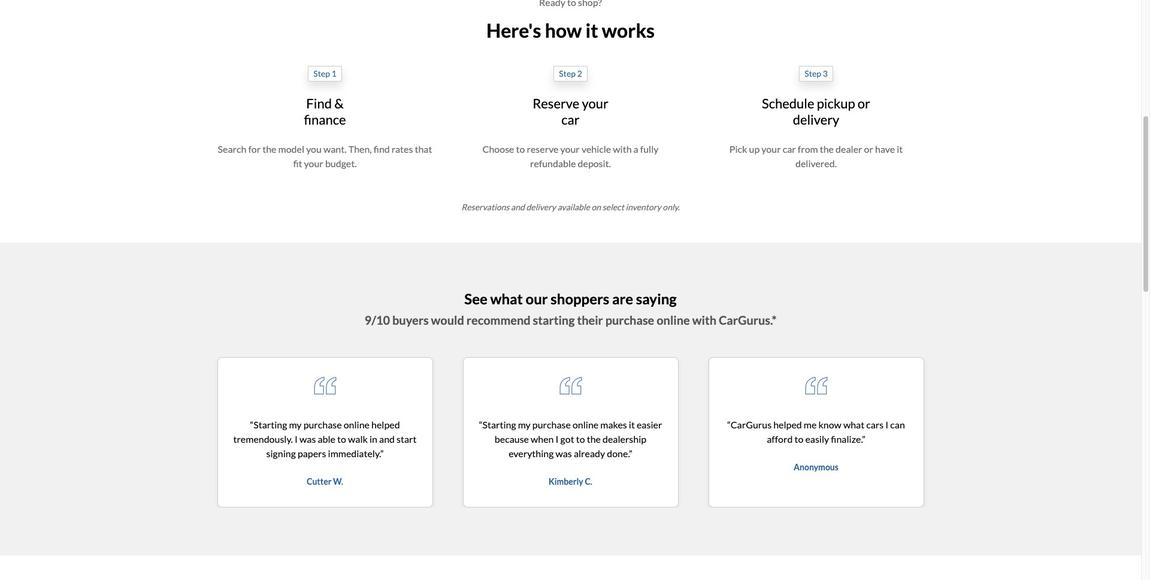 Task type: describe. For each thing, give the bounding box(es) containing it.
when
[[531, 433, 554, 445]]

purchase inside see what our shoppers are saying 9/10 buyers would recommend starting their purchase online with cargurus.*
[[606, 313, 655, 327]]

the inside the pick up your car from the dealer or have it delivered.
[[820, 143, 834, 155]]

fit
[[293, 158, 302, 169]]

or inside the pick up your car from the dealer or have it delivered.
[[865, 143, 874, 155]]

&
[[335, 96, 344, 112]]

have
[[876, 143, 895, 155]]

what inside cargurus helped me know what cars i can afford to easily finalize.
[[844, 419, 865, 430]]

from
[[798, 143, 818, 155]]

cutter
[[307, 476, 332, 487]]

see what our shoppers are saying 9/10 buyers would recommend starting their purchase online with cargurus.*
[[365, 290, 777, 327]]

can
[[891, 419, 905, 430]]

easily
[[806, 433, 830, 445]]

recommend
[[467, 313, 531, 327]]

fully
[[641, 143, 659, 155]]

our
[[526, 290, 548, 308]]

purchase for starting my purchase online helped tremendously. i was able to walk in and start signing papers immediately.
[[304, 419, 342, 430]]

already
[[574, 448, 605, 459]]

vehicle
[[582, 143, 611, 155]]

cutter w.
[[307, 476, 343, 487]]

reserve your car
[[533, 96, 609, 128]]

would
[[431, 313, 464, 327]]

tremendously.
[[233, 433, 293, 445]]

see
[[465, 290, 488, 308]]

easier
[[637, 419, 662, 430]]

i for was
[[295, 433, 298, 445]]

3
[[823, 69, 828, 79]]

available
[[558, 202, 590, 212]]

works
[[602, 19, 655, 42]]

schedule
[[762, 96, 815, 112]]

step for schedule
[[805, 69, 822, 79]]

walk
[[348, 433, 368, 445]]

starting
[[533, 313, 575, 327]]

to inside cargurus helped me know what cars i can afford to easily finalize.
[[795, 433, 804, 445]]

was inside starting my purchase online helped tremendously. i was able to walk in and start signing papers immediately.
[[300, 433, 316, 445]]

cargurus
[[731, 419, 772, 430]]

kimberly
[[549, 476, 584, 487]]

step for reserve
[[559, 69, 576, 79]]

to inside starting my purchase online helped tremendously. i was able to walk in and start signing papers immediately.
[[337, 433, 346, 445]]

starting for was
[[254, 419, 287, 430]]

and inside starting my purchase online helped tremendously. i was able to walk in and start signing papers immediately.
[[379, 433, 395, 445]]

got
[[561, 433, 575, 445]]

cargurus.*
[[719, 313, 777, 327]]

step 1
[[314, 69, 337, 79]]

cargurus helped me know what cars i can afford to easily finalize.
[[731, 419, 905, 445]]

c.
[[585, 476, 593, 487]]

budget.
[[325, 158, 357, 169]]

helped inside cargurus helped me know what cars i can afford to easily finalize.
[[774, 419, 802, 430]]

a
[[634, 143, 639, 155]]

with inside choose to reserve your vehicle with a fully refundable deposit.
[[613, 143, 632, 155]]

delivery inside schedule pickup or delivery
[[793, 111, 840, 128]]

here's how it works
[[487, 19, 655, 42]]

reserve
[[533, 96, 580, 112]]

select
[[603, 202, 624, 212]]

start
[[397, 433, 417, 445]]

my for was
[[289, 419, 302, 430]]

pickup
[[817, 96, 856, 112]]

starting for because
[[483, 419, 516, 430]]

search for the model you want. then, find rates that fit your budget.
[[218, 143, 432, 169]]

saying
[[636, 290, 677, 308]]

your inside choose to reserve your vehicle with a fully refundable deposit.
[[561, 143, 580, 155]]

2
[[578, 69, 582, 79]]

it inside the pick up your car from the dealer or have it delivered.
[[897, 143, 903, 155]]

step 2
[[559, 69, 582, 79]]

immediately.
[[328, 448, 380, 459]]

car inside the pick up your car from the dealer or have it delivered.
[[783, 143, 796, 155]]

me
[[804, 419, 817, 430]]

starting my purchase online helped tremendously. i was able to walk in and start signing papers immediately.
[[233, 419, 417, 459]]

pick up your car from the dealer or have it delivered.
[[730, 143, 903, 169]]

afford
[[767, 433, 793, 445]]

anonymous
[[794, 462, 839, 472]]

signing
[[266, 448, 296, 459]]

online for starting my purchase online makes it easier because when i got to the dealership everything was already done.
[[573, 419, 599, 430]]

online for starting my purchase online helped tremendously. i was able to walk in and start signing papers immediately.
[[344, 419, 370, 430]]

or inside schedule pickup or delivery
[[858, 96, 871, 112]]

only.
[[663, 202, 680, 212]]

in
[[370, 433, 378, 445]]

find & finance
[[304, 96, 346, 128]]

search
[[218, 143, 247, 155]]

0 vertical spatial and
[[511, 202, 525, 212]]

reservations
[[462, 202, 510, 212]]

helped inside starting my purchase online helped tremendously. i was able to walk in and start signing papers immediately.
[[372, 419, 400, 430]]

here's
[[487, 19, 542, 42]]



Task type: vqa. For each thing, say whether or not it's contained in the screenshot.
1st Arrival
no



Task type: locate. For each thing, give the bounding box(es) containing it.
0 horizontal spatial online
[[344, 419, 370, 430]]

2 horizontal spatial it
[[897, 143, 903, 155]]

that
[[415, 143, 432, 155]]

reservations and delivery available on select inventory only.
[[462, 202, 680, 212]]

you
[[306, 143, 322, 155]]

done.
[[607, 448, 629, 459]]

online up walk
[[344, 419, 370, 430]]

to
[[516, 143, 525, 155], [337, 433, 346, 445], [576, 433, 585, 445], [795, 433, 804, 445]]

dealer
[[836, 143, 863, 155]]

helped up afford
[[774, 419, 802, 430]]

and
[[511, 202, 525, 212], [379, 433, 395, 445]]

kimberly c.
[[549, 476, 593, 487]]

delivery
[[793, 111, 840, 128], [527, 202, 556, 212]]

helped up in
[[372, 419, 400, 430]]

finance
[[304, 111, 346, 128]]

cars
[[867, 419, 884, 430]]

1 vertical spatial car
[[783, 143, 796, 155]]

car inside reserve your car
[[562, 111, 580, 128]]

i inside starting my purchase online helped tremendously. i was able to walk in and start signing papers immediately.
[[295, 433, 298, 445]]

was up papers
[[300, 433, 316, 445]]

2 horizontal spatial the
[[820, 143, 834, 155]]

purchase down are
[[606, 313, 655, 327]]

i left got
[[556, 433, 559, 445]]

1 horizontal spatial it
[[629, 419, 635, 430]]

how
[[545, 19, 582, 42]]

find
[[306, 96, 332, 112]]

shoppers
[[551, 290, 610, 308]]

my for because
[[518, 419, 531, 430]]

0 horizontal spatial car
[[562, 111, 580, 128]]

0 horizontal spatial with
[[613, 143, 632, 155]]

1 step from the left
[[314, 69, 330, 79]]

0 vertical spatial or
[[858, 96, 871, 112]]

1 vertical spatial it
[[897, 143, 903, 155]]

1 horizontal spatial delivery
[[793, 111, 840, 128]]

i inside cargurus helped me know what cars i can afford to easily finalize.
[[886, 419, 889, 430]]

online inside starting my purchase online makes it easier because when i got to the dealership everything was already done.
[[573, 419, 599, 430]]

0 horizontal spatial purchase
[[304, 419, 342, 430]]

want.
[[324, 143, 347, 155]]

your inside the pick up your car from the dealer or have it delivered.
[[762, 143, 781, 155]]

starting inside starting my purchase online makes it easier because when i got to the dealership everything was already done.
[[483, 419, 516, 430]]

1 horizontal spatial starting
[[483, 419, 516, 430]]

step
[[314, 69, 330, 79], [559, 69, 576, 79], [805, 69, 822, 79]]

3 step from the left
[[805, 69, 822, 79]]

1 vertical spatial or
[[865, 143, 874, 155]]

my inside starting my purchase online helped tremendously. i was able to walk in and start signing papers immediately.
[[289, 419, 302, 430]]

starting up because
[[483, 419, 516, 430]]

the inside the search for the model you want. then, find rates that fit your budget.
[[263, 143, 277, 155]]

with inside see what our shoppers are saying 9/10 buyers would recommend starting their purchase online with cargurus.*
[[693, 313, 717, 327]]

1 vertical spatial delivery
[[527, 202, 556, 212]]

purchase up when
[[533, 419, 571, 430]]

purchase inside starting my purchase online makes it easier because when i got to the dealership everything was already done.
[[533, 419, 571, 430]]

the right for
[[263, 143, 277, 155]]

your down 2
[[582, 96, 609, 112]]

your
[[582, 96, 609, 112], [561, 143, 580, 155], [762, 143, 781, 155], [304, 158, 324, 169]]

0 horizontal spatial what
[[491, 290, 523, 308]]

to right got
[[576, 433, 585, 445]]

and right in
[[379, 433, 395, 445]]

or left have
[[865, 143, 874, 155]]

it right have
[[897, 143, 903, 155]]

because
[[495, 433, 529, 445]]

step left 1
[[314, 69, 330, 79]]

0 horizontal spatial was
[[300, 433, 316, 445]]

what inside see what our shoppers are saying 9/10 buyers would recommend starting their purchase online with cargurus.*
[[491, 290, 523, 308]]

delivery left the available
[[527, 202, 556, 212]]

online up got
[[573, 419, 599, 430]]

my up 'signing'
[[289, 419, 302, 430]]

2 step from the left
[[559, 69, 576, 79]]

0 horizontal spatial it
[[586, 19, 599, 42]]

1 horizontal spatial online
[[573, 419, 599, 430]]

1 vertical spatial what
[[844, 419, 865, 430]]

0 vertical spatial with
[[613, 143, 632, 155]]

1 horizontal spatial my
[[518, 419, 531, 430]]

i up 'signing'
[[295, 433, 298, 445]]

0 vertical spatial delivery
[[793, 111, 840, 128]]

then,
[[349, 143, 372, 155]]

1 horizontal spatial i
[[556, 433, 559, 445]]

it up dealership
[[629, 419, 635, 430]]

to inside choose to reserve your vehicle with a fully refundable deposit.
[[516, 143, 525, 155]]

0 horizontal spatial i
[[295, 433, 298, 445]]

finalize.
[[831, 433, 862, 445]]

1 my from the left
[[289, 419, 302, 430]]

schedule pickup or delivery
[[762, 96, 871, 128]]

2 horizontal spatial online
[[657, 313, 690, 327]]

to left the reserve
[[516, 143, 525, 155]]

1 vertical spatial and
[[379, 433, 395, 445]]

i inside starting my purchase online makes it easier because when i got to the dealership everything was already done.
[[556, 433, 559, 445]]

0 horizontal spatial helped
[[372, 419, 400, 430]]

pick
[[730, 143, 748, 155]]

2 vertical spatial it
[[629, 419, 635, 430]]

my up because
[[518, 419, 531, 430]]

2 horizontal spatial step
[[805, 69, 822, 79]]

1 starting from the left
[[254, 419, 287, 430]]

with left cargurus.*
[[693, 313, 717, 327]]

starting up tremendously.
[[254, 419, 287, 430]]

able
[[318, 433, 336, 445]]

1 horizontal spatial and
[[511, 202, 525, 212]]

papers
[[298, 448, 326, 459]]

w.
[[333, 476, 343, 487]]

refundable
[[530, 158, 576, 169]]

online
[[657, 313, 690, 327], [344, 419, 370, 430], [573, 419, 599, 430]]

the
[[263, 143, 277, 155], [820, 143, 834, 155], [587, 433, 601, 445]]

it
[[586, 19, 599, 42], [897, 143, 903, 155], [629, 419, 635, 430]]

delivered.
[[796, 158, 837, 169]]

i
[[886, 419, 889, 430], [295, 433, 298, 445], [556, 433, 559, 445]]

my
[[289, 419, 302, 430], [518, 419, 531, 430]]

1 horizontal spatial what
[[844, 419, 865, 430]]

0 vertical spatial what
[[491, 290, 523, 308]]

1 vertical spatial with
[[693, 313, 717, 327]]

0 vertical spatial car
[[562, 111, 580, 128]]

the up delivered. in the right of the page
[[820, 143, 834, 155]]

2 my from the left
[[518, 419, 531, 430]]

i for can
[[886, 419, 889, 430]]

i left the can
[[886, 419, 889, 430]]

for
[[248, 143, 261, 155]]

what up finalize.
[[844, 419, 865, 430]]

deposit.
[[578, 158, 611, 169]]

up
[[749, 143, 760, 155]]

car up choose to reserve your vehicle with a fully refundable deposit.
[[562, 111, 580, 128]]

0 vertical spatial was
[[300, 433, 316, 445]]

purchase
[[606, 313, 655, 327], [304, 419, 342, 430], [533, 419, 571, 430]]

step for find
[[314, 69, 330, 79]]

1 horizontal spatial was
[[556, 448, 572, 459]]

to inside starting my purchase online makes it easier because when i got to the dealership everything was already done.
[[576, 433, 585, 445]]

online inside starting my purchase online helped tremendously. i was able to walk in and start signing papers immediately.
[[344, 419, 370, 430]]

the up "already"
[[587, 433, 601, 445]]

your down you
[[304, 158, 324, 169]]

was inside starting my purchase online makes it easier because when i got to the dealership everything was already done.
[[556, 448, 572, 459]]

0 horizontal spatial and
[[379, 433, 395, 445]]

online inside see what our shoppers are saying 9/10 buyers would recommend starting their purchase online with cargurus.*
[[657, 313, 690, 327]]

makes
[[601, 419, 627, 430]]

to right able
[[337, 433, 346, 445]]

2 helped from the left
[[774, 419, 802, 430]]

find
[[374, 143, 390, 155]]

with
[[613, 143, 632, 155], [693, 313, 717, 327]]

step left 2
[[559, 69, 576, 79]]

on
[[592, 202, 601, 212]]

are
[[612, 290, 634, 308]]

2 starting from the left
[[483, 419, 516, 430]]

dealership
[[603, 433, 647, 445]]

helped
[[372, 419, 400, 430], [774, 419, 802, 430]]

choose to reserve your vehicle with a fully refundable deposit.
[[483, 143, 659, 169]]

starting
[[254, 419, 287, 430], [483, 419, 516, 430]]

1 vertical spatial was
[[556, 448, 572, 459]]

car
[[562, 111, 580, 128], [783, 143, 796, 155]]

1 helped from the left
[[372, 419, 400, 430]]

it right how
[[586, 19, 599, 42]]

1
[[332, 69, 337, 79]]

car left from at top right
[[783, 143, 796, 155]]

the inside starting my purchase online makes it easier because when i got to the dealership everything was already done.
[[587, 433, 601, 445]]

0 vertical spatial it
[[586, 19, 599, 42]]

2 horizontal spatial purchase
[[606, 313, 655, 327]]

1 horizontal spatial step
[[559, 69, 576, 79]]

rates
[[392, 143, 413, 155]]

was down got
[[556, 448, 572, 459]]

your inside reserve your car
[[582, 96, 609, 112]]

was
[[300, 433, 316, 445], [556, 448, 572, 459]]

model
[[278, 143, 304, 155]]

step 3
[[805, 69, 828, 79]]

9/10
[[365, 313, 390, 327]]

buyers
[[393, 313, 429, 327]]

my inside starting my purchase online makes it easier because when i got to the dealership everything was already done.
[[518, 419, 531, 430]]

0 horizontal spatial the
[[263, 143, 277, 155]]

1 horizontal spatial with
[[693, 313, 717, 327]]

choose
[[483, 143, 515, 155]]

with left a
[[613, 143, 632, 155]]

0 horizontal spatial my
[[289, 419, 302, 430]]

to left easily
[[795, 433, 804, 445]]

everything
[[509, 448, 554, 459]]

your up refundable
[[561, 143, 580, 155]]

1 horizontal spatial helped
[[774, 419, 802, 430]]

delivery up from at top right
[[793, 111, 840, 128]]

1 horizontal spatial the
[[587, 433, 601, 445]]

their
[[577, 313, 603, 327]]

it inside starting my purchase online makes it easier because when i got to the dealership everything was already done.
[[629, 419, 635, 430]]

purchase inside starting my purchase online helped tremendously. i was able to walk in and start signing papers immediately.
[[304, 419, 342, 430]]

inventory
[[626, 202, 661, 212]]

1 horizontal spatial purchase
[[533, 419, 571, 430]]

starting my purchase online makes it easier because when i got to the dealership everything was already done.
[[483, 419, 662, 459]]

reserve
[[527, 143, 559, 155]]

your inside the search for the model you want. then, find rates that fit your budget.
[[304, 158, 324, 169]]

0 horizontal spatial step
[[314, 69, 330, 79]]

purchase up able
[[304, 419, 342, 430]]

or right pickup
[[858, 96, 871, 112]]

2 horizontal spatial i
[[886, 419, 889, 430]]

and right reservations
[[511, 202, 525, 212]]

0 horizontal spatial starting
[[254, 419, 287, 430]]

what up recommend
[[491, 290, 523, 308]]

step left 3 on the top right of page
[[805, 69, 822, 79]]

0 horizontal spatial delivery
[[527, 202, 556, 212]]

purchase for starting my purchase online makes it easier because when i got to the dealership everything was already done.
[[533, 419, 571, 430]]

online down saying
[[657, 313, 690, 327]]

starting inside starting my purchase online helped tremendously. i was able to walk in and start signing papers immediately.
[[254, 419, 287, 430]]

know
[[819, 419, 842, 430]]

your right up
[[762, 143, 781, 155]]

1 horizontal spatial car
[[783, 143, 796, 155]]



